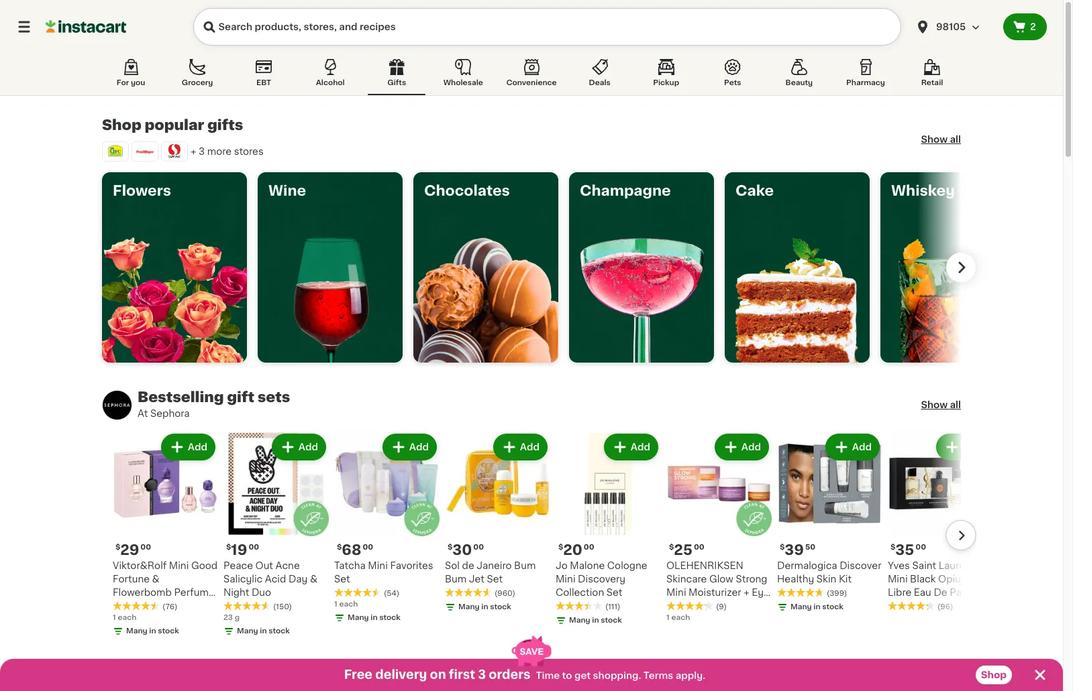 Task type: describe. For each thing, give the bounding box(es) containing it.
each for 25
[[671, 615, 690, 622]]

qfc logo image
[[105, 142, 126, 162]]

sephora image
[[102, 390, 132, 420]]

(399)
[[827, 591, 847, 598]]

glow
[[709, 575, 734, 585]]

pickup
[[653, 79, 679, 87]]

& for 19
[[310, 575, 318, 585]]

add button for 19
[[273, 436, 325, 460]]

night
[[223, 589, 249, 598]]

bestselling gift sets at sephora
[[138, 391, 290, 419]]

stock down (54)
[[379, 615, 401, 622]]

beauty
[[786, 79, 813, 87]]

tatcha mini favorites set
[[334, 562, 433, 585]]

(54)
[[384, 591, 400, 598]]

item carousel region
[[87, 432, 993, 640]]

$ 30 00
[[448, 544, 484, 558]]

time
[[536, 672, 560, 681]]

show all link for tile list cards carousel element
[[921, 133, 961, 146]]

(960)
[[495, 591, 515, 598]]

saint
[[912, 562, 936, 571]]

sephora
[[150, 409, 190, 419]]

sets
[[258, 391, 290, 405]]

add button for 39
[[827, 436, 879, 460]]

add button for 20
[[605, 436, 657, 460]]

for
[[117, 79, 129, 87]]

shop for shop popular gifts
[[102, 118, 142, 132]]

at
[[138, 409, 148, 419]]

add for 29
[[188, 443, 207, 452]]

stock down (960) on the bottom of page
[[490, 604, 511, 611]]

acid
[[265, 575, 286, 585]]

de
[[934, 589, 947, 598]]

all for item carousel region
[[950, 401, 961, 410]]

product group containing 30
[[445, 432, 550, 616]]

acne
[[276, 562, 300, 571]]

de
[[462, 562, 474, 571]]

gifts
[[387, 79, 406, 87]]

retail button
[[903, 56, 961, 95]]

product group containing 68
[[334, 432, 440, 627]]

stock down (399)
[[822, 604, 844, 611]]

$ 20 00
[[558, 544, 594, 558]]

25
[[674, 544, 693, 558]]

1 each for 68
[[334, 601, 358, 609]]

strong
[[736, 575, 767, 585]]

wine link
[[258, 172, 403, 363]]

many in stock down g
[[237, 628, 290, 636]]

1 each for 29
[[113, 615, 136, 622]]

whiskey link
[[881, 172, 1026, 363]]

1 for 68
[[334, 601, 337, 609]]

jo malone cologne mini discovery collection set
[[556, 562, 647, 598]]

set inside jo malone cologne mini discovery collection set
[[607, 589, 622, 598]]

day
[[289, 575, 308, 585]]

dermalogica discover healthy skin kit
[[777, 562, 882, 585]]

close image
[[1032, 668, 1048, 684]]

gifts button
[[368, 56, 426, 95]]

chocolates
[[424, 184, 510, 198]]

g
[[235, 615, 240, 622]]

2
[[1030, 22, 1036, 32]]

deals
[[589, 79, 611, 87]]

many down flowerbomb
[[126, 628, 147, 636]]

alcohol button
[[301, 56, 359, 95]]

ebt button
[[235, 56, 293, 95]]

duo inside peace out acne salicylic acid day & night duo
[[252, 589, 271, 598]]

add for 39
[[852, 443, 872, 452]]

show all link for item carousel region
[[921, 399, 961, 412]]

shopping.
[[593, 672, 641, 681]]

all for tile list cards carousel element
[[950, 135, 961, 144]]

$ for 35
[[891, 544, 896, 552]]

cake
[[736, 184, 774, 198]]

shop for shop
[[981, 671, 1007, 681]]

malone
[[570, 562, 605, 571]]

janeiro
[[477, 562, 512, 571]]

add for 35
[[963, 443, 983, 452]]

(96)
[[938, 604, 953, 611]]

00 for 19
[[249, 544, 259, 552]]

1 for 25
[[666, 615, 670, 622]]

whiskey
[[891, 184, 955, 198]]

1 for 29
[[113, 615, 116, 622]]

cologne
[[607, 562, 647, 571]]

$ for 20
[[558, 544, 563, 552]]

olehenriksen
[[666, 562, 743, 571]]

laurent
[[939, 562, 975, 571]]

stores
[[234, 147, 264, 156]]

$ 25 00
[[669, 544, 704, 558]]

+ 3 more stores
[[191, 147, 264, 156]]

for you button
[[102, 56, 160, 95]]

(150)
[[273, 604, 292, 611]]

Search field
[[193, 8, 901, 46]]

grocery button
[[169, 56, 226, 95]]

add for 30
[[520, 443, 540, 452]]

product group containing 39
[[777, 432, 883, 616]]

pharmacy
[[846, 79, 885, 87]]

00 for 30
[[473, 544, 484, 552]]

$ 35 00
[[891, 544, 926, 558]]

$ for 39
[[780, 544, 785, 552]]

you
[[131, 79, 145, 87]]

dermalogica
[[777, 562, 837, 571]]

chocolates link
[[413, 172, 558, 363]]

alcohol
[[316, 79, 345, 87]]

many down g
[[237, 628, 258, 636]]

00 for 68
[[363, 544, 373, 552]]

perfume
[[174, 589, 215, 598]]

+ 3 more stores link
[[102, 138, 264, 162]]

top
[[138, 662, 166, 677]]

29
[[120, 544, 139, 558]]

pickup button
[[637, 56, 695, 95]]

convenience
[[506, 79, 557, 87]]

many in stock down (111)
[[569, 617, 622, 625]]

discover
[[840, 562, 882, 571]]

wine
[[268, 184, 306, 198]]



Task type: vqa. For each thing, say whether or not it's contained in the screenshot.


Task type: locate. For each thing, give the bounding box(es) containing it.
shop up qfc logo
[[102, 118, 142, 132]]

0 vertical spatial +
[[191, 147, 196, 156]]

add for 25
[[741, 443, 761, 452]]

grocery
[[182, 79, 213, 87]]

all
[[950, 135, 961, 144], [950, 401, 961, 410]]

1 vertical spatial all
[[950, 401, 961, 410]]

3 product group from the left
[[334, 432, 440, 627]]

opium
[[938, 575, 970, 585]]

0 vertical spatial gifts
[[207, 118, 243, 132]]

good
[[191, 562, 218, 571]]

peace
[[223, 562, 253, 571]]

3 $ from the left
[[337, 544, 342, 552]]

many down "healthy"
[[791, 604, 812, 611]]

duo down moisturizer
[[700, 602, 720, 611]]

many down tatcha mini favorites set
[[348, 615, 369, 622]]

1 each down flowerbomb
[[113, 615, 136, 622]]

deals button
[[571, 56, 629, 95]]

mini down the yves
[[888, 575, 908, 585]]

+ inside olehenriksen skincare glow strong mini moisturizer + eye cream duo
[[744, 589, 749, 598]]

many
[[458, 604, 480, 611], [791, 604, 812, 611], [348, 615, 369, 622], [569, 617, 590, 625], [126, 628, 147, 636], [237, 628, 258, 636]]

skincare
[[666, 575, 707, 585]]

4 $ from the left
[[448, 544, 453, 552]]

0 horizontal spatial &
[[152, 575, 160, 585]]

19
[[231, 544, 247, 558]]

product group containing 35
[[888, 432, 993, 613]]

5 $ from the left
[[558, 544, 563, 552]]

save image
[[512, 637, 551, 667]]

shop
[[102, 118, 142, 132], [981, 671, 1007, 681]]

product group containing 19
[[223, 432, 329, 640]]

3 add from the left
[[409, 443, 429, 452]]

1 each down "cream"
[[666, 615, 690, 622]]

add
[[188, 443, 207, 452], [299, 443, 318, 452], [409, 443, 429, 452], [520, 443, 540, 452], [631, 443, 650, 452], [741, 443, 761, 452], [852, 443, 872, 452], [963, 443, 983, 452]]

2 horizontal spatial 1 each
[[666, 615, 690, 622]]

beauty button
[[770, 56, 828, 95]]

2 product group from the left
[[223, 432, 329, 640]]

1 vertical spatial show all
[[921, 401, 961, 410]]

6 add button from the left
[[716, 436, 768, 460]]

00 inside '$ 20 00'
[[584, 544, 594, 552]]

tatcha
[[334, 562, 366, 571]]

mini down $ 68 00
[[368, 562, 388, 571]]

sol de janeiro bum bum jet set
[[445, 562, 536, 585]]

4 product group from the left
[[445, 432, 550, 616]]

product group containing 20
[[556, 432, 661, 630]]

cream
[[666, 602, 698, 611]]

$ inside $ 30 00
[[448, 544, 453, 552]]

$ inside $ 35 00
[[891, 544, 896, 552]]

8 product group from the left
[[888, 432, 993, 613]]

favorites
[[390, 562, 433, 571]]

flowers
[[113, 184, 171, 198]]

each for 29
[[118, 615, 136, 622]]

$ inside '$ 20 00'
[[558, 544, 563, 552]]

$ up 'jo'
[[558, 544, 563, 552]]

2 button
[[1003, 13, 1047, 40]]

$ up tatcha
[[337, 544, 342, 552]]

30
[[453, 544, 472, 558]]

7 00 from the left
[[916, 544, 926, 552]]

+
[[191, 147, 196, 156], [744, 589, 749, 598]]

00 right 29
[[140, 544, 151, 552]]

1 add from the left
[[188, 443, 207, 452]]

1 vertical spatial show
[[921, 401, 948, 410]]

00 right 20
[[584, 544, 594, 552]]

each down tatcha
[[339, 601, 358, 609]]

black
[[910, 575, 936, 585]]

$ up skincare
[[669, 544, 674, 552]]

yves saint laurent mini black opium & libre eau de parfum duo
[[888, 562, 984, 611]]

top tech gifts
[[138, 662, 243, 677]]

2 horizontal spatial duo
[[888, 602, 908, 611]]

orders
[[489, 670, 531, 682]]

$ for 29
[[115, 544, 120, 552]]

shop left close "image"
[[981, 671, 1007, 681]]

wholesale
[[444, 79, 483, 87]]

instacart image
[[46, 19, 126, 35]]

gifts for top tech gifts
[[207, 662, 243, 677]]

jo
[[556, 562, 568, 571]]

mini up "cream"
[[666, 589, 686, 598]]

mini down 'jo'
[[556, 575, 576, 585]]

00 for 29
[[140, 544, 151, 552]]

7 $ from the left
[[780, 544, 785, 552]]

set down flowerbomb
[[113, 602, 129, 611]]

show all
[[921, 135, 961, 144], [921, 401, 961, 410]]

sol
[[445, 562, 460, 571]]

wholesale button
[[434, 56, 492, 95]]

show for item carousel region show all link
[[921, 401, 948, 410]]

2 00 from the left
[[249, 544, 259, 552]]

5 add from the left
[[631, 443, 650, 452]]

20
[[563, 544, 582, 558]]

1 $ from the left
[[115, 544, 120, 552]]

0 vertical spatial all
[[950, 135, 961, 144]]

1 98105 button from the left
[[907, 8, 1003, 46]]

fred meyer logo image
[[135, 142, 155, 162]]

4 add button from the left
[[494, 436, 546, 460]]

00 right the 68
[[363, 544, 373, 552]]

00 inside $ 35 00
[[916, 544, 926, 552]]

0 horizontal spatial 1
[[113, 615, 116, 622]]

1 & from the left
[[152, 575, 160, 585]]

for you
[[117, 79, 145, 87]]

bestselling
[[138, 391, 224, 405]]

1 each for 25
[[666, 615, 690, 622]]

delivery
[[375, 670, 427, 682]]

00 inside $ 68 00
[[363, 544, 373, 552]]

1 horizontal spatial &
[[310, 575, 318, 585]]

2 & from the left
[[310, 575, 318, 585]]

1 vertical spatial 3
[[478, 670, 486, 682]]

& right day
[[310, 575, 318, 585]]

2 $ from the left
[[226, 544, 231, 552]]

1 vertical spatial bum
[[445, 575, 467, 585]]

moisturizer
[[689, 589, 741, 598]]

jet
[[469, 575, 484, 585]]

$ up viktor&rolf on the bottom left of page
[[115, 544, 120, 552]]

shop inside tab panel
[[102, 118, 142, 132]]

show for tile list cards carousel element show all link
[[921, 135, 948, 144]]

stock down (111)
[[601, 617, 622, 625]]

6 $ from the left
[[669, 544, 674, 552]]

1 each down tatcha
[[334, 601, 358, 609]]

set inside tatcha mini favorites set
[[334, 575, 350, 585]]

0 vertical spatial shop
[[102, 118, 142, 132]]

gifts up + 3 more stores at top
[[207, 118, 243, 132]]

& inside peace out acne salicylic acid day & night duo
[[310, 575, 318, 585]]

many in stock down (399)
[[791, 604, 844, 611]]

more
[[207, 147, 232, 156]]

$ for 25
[[669, 544, 674, 552]]

each down "cream"
[[671, 615, 690, 622]]

1 vertical spatial show all link
[[921, 399, 961, 412]]

terms
[[644, 672, 673, 681]]

add button for 25
[[716, 436, 768, 460]]

6 product group from the left
[[666, 432, 772, 624]]

00 right 35 in the bottom right of the page
[[916, 544, 926, 552]]

$ 39 50
[[780, 544, 816, 558]]

8 add button from the left
[[937, 436, 989, 460]]

& inside yves saint laurent mini black opium & libre eau de parfum duo
[[972, 575, 980, 585]]

00 for 35
[[916, 544, 926, 552]]

bum right janeiro
[[514, 562, 536, 571]]

olehenriksen skincare glow strong mini moisturizer + eye cream duo
[[666, 562, 770, 611]]

2 98105 button from the left
[[915, 8, 995, 46]]

eau
[[914, 589, 931, 598]]

add for 20
[[631, 443, 650, 452]]

mini inside yves saint laurent mini black opium & libre eau de parfum duo
[[888, 575, 908, 585]]

add for 19
[[299, 443, 318, 452]]

add for 68
[[409, 443, 429, 452]]

0 horizontal spatial 3
[[199, 147, 205, 156]]

1 horizontal spatial duo
[[700, 602, 720, 611]]

0 vertical spatial 3
[[199, 147, 205, 156]]

duo inside olehenriksen skincare glow strong mini moisturizer + eye cream duo
[[700, 602, 720, 611]]

1 horizontal spatial shop
[[981, 671, 1007, 681]]

$ for 68
[[337, 544, 342, 552]]

shop categories tab list
[[102, 56, 961, 95]]

1 horizontal spatial +
[[744, 589, 749, 598]]

00 for 25
[[694, 544, 704, 552]]

set
[[334, 575, 350, 585], [487, 575, 503, 585], [607, 589, 622, 598], [113, 602, 129, 611]]

get
[[575, 672, 591, 681]]

3 inside tab panel
[[199, 147, 205, 156]]

00 inside $ 29 00
[[140, 544, 151, 552]]

5 product group from the left
[[556, 432, 661, 630]]

1 show all from the top
[[921, 135, 961, 144]]

add button for 29
[[162, 436, 214, 460]]

set inside sol de janeiro bum bum jet set
[[487, 575, 503, 585]]

$ inside $ 29 00
[[115, 544, 120, 552]]

$ for 19
[[226, 544, 231, 552]]

$ inside '$ 25 00'
[[669, 544, 674, 552]]

$ inside $ 19 00
[[226, 544, 231, 552]]

mini inside viktor&rolf mini good fortune & flowerbomb perfume set
[[169, 562, 189, 571]]

00 right 30
[[473, 544, 484, 552]]

1 show from the top
[[921, 135, 948, 144]]

2 show all from the top
[[921, 401, 961, 410]]

00 inside $ 30 00
[[473, 544, 484, 552]]

8 add from the left
[[963, 443, 983, 452]]

stock down (76)
[[158, 628, 179, 636]]

mini left good
[[169, 562, 189, 571]]

mini inside tatcha mini favorites set
[[368, 562, 388, 571]]

tab panel
[[87, 117, 1031, 692]]

duo down acid
[[252, 589, 271, 598]]

show all for item carousel region
[[921, 401, 961, 410]]

1 vertical spatial shop
[[981, 671, 1007, 681]]

(111)
[[605, 604, 620, 611]]

1 horizontal spatial each
[[339, 601, 358, 609]]

00 right 25
[[694, 544, 704, 552]]

shop inside button
[[981, 671, 1007, 681]]

23 g
[[223, 615, 240, 622]]

0 horizontal spatial duo
[[252, 589, 271, 598]]

$ up peace
[[226, 544, 231, 552]]

3 add button from the left
[[384, 436, 436, 460]]

add button for 35
[[937, 436, 989, 460]]

4 00 from the left
[[473, 544, 484, 552]]

1 each
[[334, 601, 358, 609], [113, 615, 136, 622], [666, 615, 690, 622]]

tech
[[169, 662, 204, 677]]

many in stock
[[458, 604, 511, 611], [791, 604, 844, 611], [348, 615, 401, 622], [569, 617, 622, 625], [126, 628, 179, 636], [237, 628, 290, 636]]

7 add button from the left
[[827, 436, 879, 460]]

2 horizontal spatial 1
[[666, 615, 670, 622]]

1 all from the top
[[950, 135, 961, 144]]

$ inside $ 68 00
[[337, 544, 342, 552]]

1 00 from the left
[[140, 544, 151, 552]]

7 product group from the left
[[777, 432, 883, 616]]

& up flowerbomb
[[152, 575, 160, 585]]

flowers link
[[102, 172, 247, 363]]

0 horizontal spatial 1 each
[[113, 615, 136, 622]]

flowerbomb
[[113, 589, 172, 598]]

duo
[[252, 589, 271, 598], [700, 602, 720, 611], [888, 602, 908, 611]]

1 vertical spatial gifts
[[207, 662, 243, 677]]

tab panel containing shop popular gifts
[[87, 117, 1031, 692]]

$ 19 00
[[226, 544, 259, 558]]

0 vertical spatial show all
[[921, 135, 961, 144]]

$
[[115, 544, 120, 552], [226, 544, 231, 552], [337, 544, 342, 552], [448, 544, 453, 552], [558, 544, 563, 552], [669, 544, 674, 552], [780, 544, 785, 552], [891, 544, 896, 552]]

add button
[[162, 436, 214, 460], [273, 436, 325, 460], [384, 436, 436, 460], [494, 436, 546, 460], [605, 436, 657, 460], [716, 436, 768, 460], [827, 436, 879, 460], [937, 436, 989, 460]]

set down tatcha
[[334, 575, 350, 585]]

product group containing 29
[[113, 432, 218, 640]]

mini inside jo malone cologne mini discovery collection set
[[556, 575, 576, 585]]

$ inside '$ 39 50'
[[780, 544, 785, 552]]

3 & from the left
[[972, 575, 980, 585]]

tile list cards carousel element
[[97, 167, 1031, 368]]

+ right safeway logo
[[191, 147, 196, 156]]

1 down flowerbomb
[[113, 615, 116, 622]]

1 horizontal spatial bum
[[514, 562, 536, 571]]

6 00 from the left
[[694, 544, 704, 552]]

many in stock down (76)
[[126, 628, 179, 636]]

00 inside '$ 25 00'
[[694, 544, 704, 552]]

2 show all link from the top
[[921, 399, 961, 412]]

0 vertical spatial bum
[[514, 562, 536, 571]]

set up (111)
[[607, 589, 622, 598]]

3 00 from the left
[[363, 544, 373, 552]]

2 add button from the left
[[273, 436, 325, 460]]

mini inside olehenriksen skincare glow strong mini moisturizer + eye cream duo
[[666, 589, 686, 598]]

gifts right tech
[[207, 662, 243, 677]]

show all for tile list cards carousel element
[[921, 135, 961, 144]]

3
[[199, 147, 205, 156], [478, 670, 486, 682]]

add button for 30
[[494, 436, 546, 460]]

5 00 from the left
[[584, 544, 594, 552]]

50
[[805, 544, 816, 552]]

2 horizontal spatial &
[[972, 575, 980, 585]]

8 $ from the left
[[891, 544, 896, 552]]

1 add button from the left
[[162, 436, 214, 460]]

gifts for shop popular gifts
[[207, 118, 243, 132]]

stock down (150)
[[269, 628, 290, 636]]

1 down "cream"
[[666, 615, 670, 622]]

2 show from the top
[[921, 401, 948, 410]]

free delivery on first 3 orders time to get shopping. terms apply.
[[344, 670, 706, 682]]

2 all from the top
[[950, 401, 961, 410]]

+ left eye
[[744, 589, 749, 598]]

0 horizontal spatial each
[[118, 615, 136, 622]]

convenience button
[[501, 56, 562, 95]]

0 horizontal spatial bum
[[445, 575, 467, 585]]

0 horizontal spatial shop
[[102, 118, 142, 132]]

0 horizontal spatial +
[[191, 147, 196, 156]]

skin
[[817, 575, 837, 585]]

eye
[[752, 589, 770, 598]]

00 for 20
[[584, 544, 594, 552]]

& up parfum
[[972, 575, 980, 585]]

$ left 50
[[780, 544, 785, 552]]

peace out acne salicylic acid day & night duo
[[223, 562, 318, 598]]

yves
[[888, 562, 910, 571]]

1 down tatcha
[[334, 601, 337, 609]]

gifts
[[207, 118, 243, 132], [207, 662, 243, 677]]

$ up sol
[[448, 544, 453, 552]]

00 inside $ 19 00
[[249, 544, 259, 552]]

1 horizontal spatial 1
[[334, 601, 337, 609]]

safeway logo image
[[164, 142, 185, 162]]

libre
[[888, 589, 912, 598]]

1 horizontal spatial 3
[[478, 670, 486, 682]]

$ 68 00
[[337, 544, 373, 558]]

show
[[921, 135, 948, 144], [921, 401, 948, 410]]

3 right first
[[478, 670, 486, 682]]

bum down sol
[[445, 575, 467, 585]]

1 gifts from the top
[[207, 118, 243, 132]]

champagne link
[[569, 172, 714, 363]]

(9)
[[716, 604, 727, 611]]

None search field
[[193, 8, 901, 46]]

viktor&rolf mini good fortune & flowerbomb perfume set
[[113, 562, 218, 611]]

2 add from the left
[[299, 443, 318, 452]]

collection
[[556, 589, 604, 598]]

product group containing 25
[[666, 432, 772, 624]]

duo down "libre"
[[888, 602, 908, 611]]

duo inside yves saint laurent mini black opium & libre eau de parfum duo
[[888, 602, 908, 611]]

set down janeiro
[[487, 575, 503, 585]]

0 vertical spatial show
[[921, 135, 948, 144]]

2 horizontal spatial each
[[671, 615, 690, 622]]

1 vertical spatial +
[[744, 589, 749, 598]]

many down "collection"
[[569, 617, 590, 625]]

next image
[[951, 260, 967, 276]]

$ for 30
[[448, 544, 453, 552]]

★★★★★
[[334, 589, 381, 598], [334, 589, 381, 598], [445, 589, 492, 598], [445, 589, 492, 598], [777, 589, 824, 598], [777, 589, 824, 598], [113, 602, 160, 611], [113, 602, 160, 611], [223, 602, 270, 611], [223, 602, 270, 611], [556, 602, 603, 611], [556, 602, 603, 611], [666, 602, 713, 611], [666, 602, 713, 611], [888, 602, 935, 611], [888, 602, 935, 611]]

& inside viktor&rolf mini good fortune & flowerbomb perfume set
[[152, 575, 160, 585]]

set inside viktor&rolf mini good fortune & flowerbomb perfume set
[[113, 602, 129, 611]]

$ up the yves
[[891, 544, 896, 552]]

0 vertical spatial show all link
[[921, 133, 961, 146]]

salicylic
[[223, 575, 263, 585]]

each for 68
[[339, 601, 358, 609]]

product group
[[113, 432, 218, 640], [223, 432, 329, 640], [334, 432, 440, 627], [445, 432, 550, 616], [556, 432, 661, 630], [666, 432, 772, 624], [777, 432, 883, 616], [888, 432, 993, 613]]

1 horizontal spatial 1 each
[[334, 601, 358, 609]]

healthy
[[777, 575, 814, 585]]

many in stock down (54)
[[348, 615, 401, 622]]

apply.
[[676, 672, 706, 681]]

3 left more
[[199, 147, 205, 156]]

first
[[449, 670, 475, 682]]

& for 35
[[972, 575, 980, 585]]

many down jet
[[458, 604, 480, 611]]

1 show all link from the top
[[921, 133, 961, 146]]

6 add from the left
[[741, 443, 761, 452]]

4 add from the left
[[520, 443, 540, 452]]

00 right 19
[[249, 544, 259, 552]]

2 gifts from the top
[[207, 662, 243, 677]]

each down flowerbomb
[[118, 615, 136, 622]]

1 product group from the left
[[113, 432, 218, 640]]

23
[[223, 615, 233, 622]]

add button for 68
[[384, 436, 436, 460]]

5 add button from the left
[[605, 436, 657, 460]]

7 add from the left
[[852, 443, 872, 452]]

many in stock down (960) on the bottom of page
[[458, 604, 511, 611]]

retail
[[921, 79, 943, 87]]



